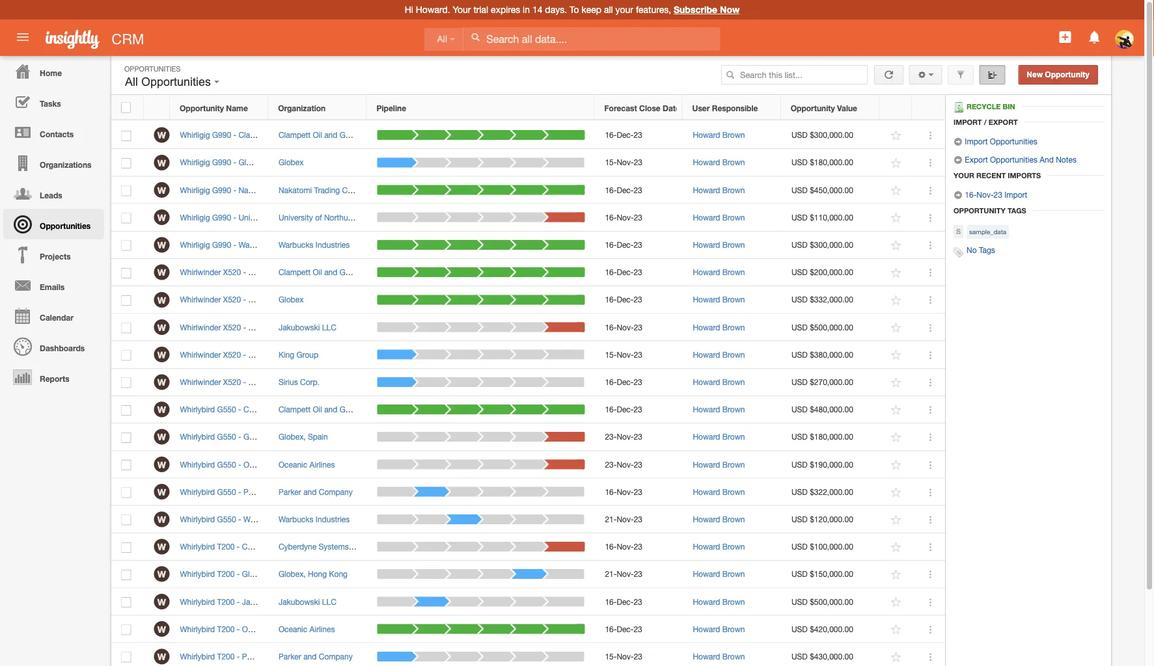 Task type: vqa. For each thing, say whether or not it's contained in the screenshot.
Brown corresponding to Whirlybird T200 - Jakubowski LLC - Barbara Lane
yes



Task type: locate. For each thing, give the bounding box(es) containing it.
usd $‎180,000.00 cell up $‎190,000.00
[[782, 424, 880, 451]]

whirligig g990 - warbucks industries - roger mills
[[180, 240, 356, 250]]

0 vertical spatial usd $‎500,000.00
[[792, 323, 853, 332]]

t200 down whirlybird t200 - jakubowski llc - barbara lane
[[217, 625, 235, 634]]

globex, up whirlybird t200 - jakubowski llc - barbara lane
[[242, 570, 269, 579]]

singapore left the "aaron"
[[318, 131, 354, 140]]

hi
[[405, 4, 413, 15]]

lee
[[294, 158, 307, 167], [304, 295, 316, 304]]

import inside import opportunities link
[[965, 137, 988, 146]]

w link for whirlybird t200 - globex, hong kong - terry thomas
[[154, 567, 170, 582]]

1 vertical spatial oceanic airlines
[[279, 625, 335, 634]]

your left trial
[[453, 4, 471, 15]]

globex down whirlwinder x520 - clampett oil and gas, uk - nicholas flores
[[279, 295, 304, 304]]

usd left $‎200,000.00
[[792, 268, 808, 277]]

usd $‎300,000.00
[[792, 131, 853, 140], [792, 240, 853, 250]]

g990 for university
[[212, 213, 231, 222]]

nov- for whirlybird g550 - warbucks industries - roger mills
[[617, 515, 634, 524]]

howard for whirlwinder x520 - sirius corp. - tina martin
[[693, 378, 720, 387]]

2 vertical spatial 15-
[[605, 652, 617, 662]]

9 16-dec-23 from the top
[[605, 625, 642, 634]]

opportunity left value
[[791, 103, 835, 113]]

14 howard brown link from the top
[[693, 488, 745, 497]]

howard for whirlybird t200 - globex, hong kong - terry thomas
[[693, 570, 720, 579]]

calendar link
[[3, 301, 104, 331]]

warbucks industries link up cyberdyne systems corp.
[[279, 515, 350, 524]]

11 w row from the top
[[111, 396, 945, 424]]

0 vertical spatial lee
[[294, 158, 307, 167]]

howard for whirlybird g550 - parker and company - lisa parker
[[693, 488, 720, 497]]

kong up the lane
[[329, 570, 348, 579]]

row group
[[111, 122, 945, 667]]

2 vertical spatial import
[[1005, 190, 1028, 199]]

8 usd from the top
[[792, 323, 808, 332]]

lee down clampett oil and gas, uk link
[[304, 295, 316, 304]]

company
[[284, 488, 318, 497], [319, 488, 353, 497], [282, 652, 316, 662], [319, 652, 353, 662]]

16-nov-23 cell for usd $‎100,000.00
[[595, 534, 683, 561]]

nicholas
[[346, 268, 376, 277]]

21-nov-23 cell
[[595, 506, 683, 534], [595, 561, 683, 589]]

organizations
[[40, 160, 91, 169]]

0 vertical spatial warbucks industries
[[279, 240, 350, 250]]

usd $‎300,000.00 cell
[[782, 122, 880, 149], [782, 232, 880, 259]]

2 23-nov-23 from the top
[[605, 460, 643, 469]]

23 for whirlybird t200 - oceanic airlines - mark sakda
[[634, 625, 642, 634]]

t200 down whirlybird g550 - warbucks industries - roger mills
[[217, 543, 235, 552]]

gas,
[[300, 131, 316, 140], [340, 131, 356, 140], [309, 268, 326, 277], [340, 268, 356, 277]]

all inside all link
[[437, 34, 447, 44]]

parker and company up whirlybird g550 - warbucks industries - roger mills link
[[279, 488, 353, 497]]

0 vertical spatial sakda
[[327, 460, 349, 469]]

2 follow image from the top
[[890, 157, 903, 169]]

0 vertical spatial oceanic airlines link
[[279, 460, 335, 469]]

1 horizontal spatial group
[[297, 350, 318, 359]]

1 whirlybird from the top
[[180, 405, 215, 414]]

0 horizontal spatial hong
[[271, 570, 290, 579]]

13 howard brown link from the top
[[693, 460, 745, 469]]

1 16-dec-23 cell from the top
[[595, 122, 683, 149]]

roger down lisa
[[322, 515, 343, 524]]

usd $‎180,000.00 up usd $‎190,000.00
[[792, 433, 853, 442]]

1 vertical spatial 15-nov-23
[[605, 350, 643, 359]]

6 howard brown from the top
[[693, 268, 745, 277]]

globex
[[239, 158, 264, 167], [279, 158, 304, 167], [248, 295, 273, 304], [279, 295, 304, 304]]

19 howard brown from the top
[[693, 625, 745, 634]]

13 howard from the top
[[693, 460, 720, 469]]

1 w link from the top
[[154, 127, 170, 143]]

1 horizontal spatial systems
[[319, 543, 349, 552]]

usd $‎100,000.00 cell
[[782, 534, 880, 561]]

13 howard brown from the top
[[693, 460, 745, 469]]

gas
[[305, 405, 319, 414], [340, 405, 354, 414]]

1 horizontal spatial gas
[[340, 405, 354, 414]]

w
[[157, 130, 166, 141], [157, 157, 166, 168], [157, 185, 166, 196], [157, 212, 166, 223], [157, 240, 166, 251], [157, 267, 166, 278], [157, 295, 166, 306], [157, 322, 166, 333], [157, 350, 166, 360], [157, 377, 166, 388], [157, 405, 166, 415], [157, 432, 166, 443], [157, 460, 166, 470], [157, 487, 166, 498], [157, 515, 166, 525], [157, 542, 166, 553], [157, 569, 166, 580], [157, 597, 166, 608], [157, 624, 166, 635], [157, 652, 166, 663]]

howard brown for whirligig g990 - nakatomi trading corp. - samantha wright
[[693, 185, 745, 195]]

w link for whirligig g990 - warbucks industries - roger mills
[[154, 237, 170, 253]]

w row
[[111, 122, 945, 149], [111, 149, 945, 177], [111, 177, 945, 204], [111, 204, 945, 232], [111, 232, 945, 259], [111, 259, 945, 287], [111, 287, 945, 314], [111, 314, 945, 342], [111, 342, 945, 369], [111, 369, 945, 396], [111, 396, 945, 424], [111, 424, 945, 451], [111, 451, 945, 479], [111, 479, 945, 506], [111, 506, 945, 534], [111, 534, 945, 561], [111, 561, 945, 589], [111, 589, 945, 616], [111, 616, 945, 644], [111, 644, 945, 667]]

white image
[[471, 33, 480, 42]]

1 horizontal spatial hong
[[308, 570, 327, 579]]

corp.
[[302, 185, 322, 195], [342, 185, 362, 195], [270, 378, 289, 387], [300, 378, 320, 387], [321, 405, 340, 414], [356, 405, 375, 414], [314, 543, 334, 552], [351, 543, 370, 552]]

usd for whirlybird t200 - globex, hong kong - terry thomas
[[792, 570, 808, 579]]

parker and company link for maria
[[279, 652, 353, 662]]

howard brown link for whirligig g990 - nakatomi trading corp. - samantha wright
[[693, 185, 745, 195]]

samantha
[[329, 185, 364, 195]]

0 vertical spatial usd $‎180,000.00
[[792, 158, 853, 167]]

usd for whirlwinder x520 - globex - albert lee
[[792, 295, 808, 304]]

whirlybird g550 - clampett oil and gas corp. - katherine warren link
[[180, 405, 414, 414]]

0 vertical spatial 15-
[[605, 158, 617, 167]]

howard brown
[[693, 131, 745, 140], [693, 158, 745, 167], [693, 185, 745, 195], [693, 213, 745, 222], [693, 240, 745, 250], [693, 268, 745, 277], [693, 295, 745, 304], [693, 323, 745, 332], [693, 350, 745, 359], [693, 378, 745, 387], [693, 405, 745, 414], [693, 433, 745, 442], [693, 460, 745, 469], [693, 488, 745, 497], [693, 515, 745, 524], [693, 543, 745, 552], [693, 570, 745, 579], [693, 598, 745, 607], [693, 625, 745, 634], [693, 652, 745, 662]]

0 vertical spatial 21-nov-23 cell
[[595, 506, 683, 534]]

globex, up whirlybird g550 - oceanic airlines - mark sakda
[[243, 433, 271, 442]]

0 horizontal spatial group
[[266, 350, 288, 359]]

16-nov-23 cell
[[595, 204, 683, 232], [595, 314, 683, 342], [595, 479, 683, 506], [595, 534, 683, 561]]

14 howard from the top
[[693, 488, 720, 497]]

whirlybird for whirlybird t200 - jakubowski llc - barbara lane
[[180, 598, 215, 607]]

follow image
[[890, 130, 903, 142], [890, 157, 903, 169], [890, 185, 903, 197], [890, 239, 903, 252], [890, 267, 903, 279], [890, 294, 903, 307], [890, 349, 903, 362], [890, 459, 903, 472], [890, 569, 903, 582], [890, 624, 903, 636]]

0 vertical spatial 23-
[[605, 433, 617, 442]]

15 w link from the top
[[154, 512, 170, 528]]

8 howard brown link from the top
[[693, 323, 745, 332]]

23 for whirlybird g550 - oceanic airlines - mark sakda
[[634, 460, 643, 469]]

your down circle arrow left icon
[[954, 171, 975, 180]]

whirlwinder for whirlwinder x520 - sirius corp. - tina martin
[[180, 378, 221, 387]]

usd $‎500,000.00 down usd $‎332,000.00
[[792, 323, 853, 332]]

sample_data link
[[967, 225, 1009, 239]]

16-dec-23 for whirligig g990 - warbucks industries - roger mills
[[605, 240, 642, 250]]

usd $‎430,000.00 cell
[[782, 644, 880, 667]]

usd $‎480,000.00 cell
[[782, 396, 880, 424]]

2 g990 from the top
[[212, 158, 231, 167]]

howard brown link for whirlwinder x520 - jakubowski llc - jason castillo
[[693, 323, 745, 332]]

g550 down whirlybird g550 - oceanic airlines - mark sakda
[[217, 488, 236, 497]]

23 for whirlybird t200 - parker and company -maria nichols
[[634, 652, 643, 662]]

0 horizontal spatial gas
[[305, 405, 319, 414]]

1 horizontal spatial nakatomi
[[279, 185, 312, 195]]

globex link for whirlwinder x520 - globex - albert lee
[[279, 295, 304, 304]]

dec- for whirlybird t200 - oceanic airlines - mark sakda
[[617, 625, 634, 634]]

0 vertical spatial mills
[[340, 240, 356, 250]]

1 horizontal spatial trading
[[314, 185, 340, 195]]

0 horizontal spatial uk
[[328, 268, 339, 277]]

15- for usd $‎380,000.00
[[605, 350, 617, 359]]

industries up whirlybird t200 - cyberdyne systems corp. - nicole gomez link
[[281, 515, 315, 524]]

usd $‎180,000.00 for 23-nov-23
[[792, 433, 853, 442]]

parker down 'whirlybird t200 - oceanic airlines - mark sakda'
[[242, 652, 265, 662]]

trading
[[274, 185, 300, 195], [314, 185, 340, 195]]

cyberdyne up the globex, hong kong
[[279, 543, 317, 552]]

w for whirlwinder x520 - clampett oil and gas, uk - nicholas flores
[[157, 267, 166, 278]]

emails link
[[3, 270, 104, 301]]

1 vertical spatial usd $‎300,000.00
[[792, 240, 853, 250]]

3 howard brown link from the top
[[693, 185, 745, 195]]

0 horizontal spatial spain
[[273, 433, 293, 442]]

king left chris
[[279, 350, 294, 359]]

2 $‎500,000.00 from the top
[[810, 598, 853, 607]]

parker and company link
[[279, 488, 353, 497], [279, 652, 353, 662]]

warbucks industries link for whirligig g990 - warbucks industries - roger mills
[[279, 240, 350, 250]]

whirlybird g550 - oceanic airlines - mark sakda
[[180, 460, 349, 469]]

sirius corp. link
[[279, 378, 320, 387]]

7 follow image from the top
[[890, 514, 903, 527]]

0 horizontal spatial export
[[965, 155, 988, 164]]

0 vertical spatial parker and company
[[279, 488, 353, 497]]

usd $‎180,000.00 for 15-nov-23
[[792, 158, 853, 167]]

whirlybird g550 - parker and company - lisa parker link
[[180, 488, 371, 497]]

northumbria down nakatomi trading corp. link
[[284, 213, 328, 222]]

usd left $‎480,000.00
[[792, 405, 808, 414]]

circle arrow right image
[[954, 191, 963, 200]]

navigation
[[0, 56, 104, 393]]

opportunities up projects link
[[40, 221, 91, 230]]

usd left $‎322,000.00
[[792, 488, 808, 497]]

of left paula
[[315, 213, 322, 222]]

16-nov-23 for usd $‎110,000.00
[[605, 213, 643, 222]]

whirlybird g550 - globex, spain - katherine reyes link
[[180, 433, 364, 442]]

1 vertical spatial oceanic airlines link
[[279, 625, 335, 634]]

row
[[111, 96, 945, 120]]

all for all
[[437, 34, 447, 44]]

0 vertical spatial albert
[[271, 158, 292, 167]]

0 horizontal spatial university
[[239, 213, 273, 222]]

usd $‎300,000.00 cell down "opportunity value"
[[782, 122, 880, 149]]

w for whirlybird g550 - warbucks industries - roger mills
[[157, 515, 166, 525]]

21- for usd $‎120,000.00
[[605, 515, 617, 524]]

usd $‎110,000.00 cell
[[782, 204, 880, 232]]

1 16-nov-23 cell from the top
[[595, 204, 683, 232]]

2 15- from the top
[[605, 350, 617, 359]]

0 vertical spatial usd $‎300,000.00 cell
[[782, 122, 880, 149]]

21-
[[605, 515, 617, 524], [605, 570, 617, 579]]

0 horizontal spatial sirius
[[248, 378, 268, 387]]

23- for usd $‎180,000.00
[[605, 433, 617, 442]]

15- for usd $‎430,000.00
[[605, 652, 617, 662]]

14 howard brown from the top
[[693, 488, 745, 497]]

gas down tina on the bottom left
[[305, 405, 319, 414]]

4 usd from the top
[[792, 213, 808, 222]]

0 vertical spatial your
[[453, 4, 471, 15]]

x520 up 'whirlwinder x520 - jakubowski llc - jason castillo'
[[223, 295, 241, 304]]

2 singapore from the left
[[358, 131, 394, 140]]

8 howard from the top
[[693, 323, 720, 332]]

all opportunities
[[125, 75, 214, 89]]

$‎180,000.00 down usd $‎480,000.00 cell
[[810, 433, 853, 442]]

2 whirlwinder from the top
[[180, 295, 221, 304]]

1 vertical spatial roger
[[322, 515, 343, 524]]

1 vertical spatial lee
[[304, 295, 316, 304]]

2 vertical spatial 15-nov-23
[[605, 652, 643, 662]]

forecast
[[604, 103, 637, 113]]

oceanic airlines down the barbara
[[279, 625, 335, 634]]

2 16-nov-23 from the top
[[605, 323, 643, 332]]

mills down paula
[[340, 240, 356, 250]]

spain left reyes
[[308, 433, 328, 442]]

export inside export opportunities and notes link
[[965, 155, 988, 164]]

1 horizontal spatial sirius
[[279, 378, 298, 387]]

0 vertical spatial all
[[437, 34, 447, 44]]

follow image
[[890, 212, 903, 224], [890, 322, 903, 334], [890, 377, 903, 389], [890, 404, 903, 417], [890, 432, 903, 444], [890, 487, 903, 499], [890, 514, 903, 527], [890, 542, 903, 554], [890, 597, 903, 609], [890, 652, 903, 664]]

notifications image
[[1087, 29, 1103, 45]]

opportunities up 'opportunity name'
[[141, 75, 211, 89]]

follow image for whirlwinder x520 - globex - albert lee
[[890, 294, 903, 307]]

clampett
[[239, 131, 271, 140], [279, 131, 311, 140], [248, 268, 280, 277], [279, 268, 311, 277], [243, 405, 275, 414], [279, 405, 311, 414]]

usd $‎270,000.00 cell
[[782, 369, 880, 396]]

0 horizontal spatial kong
[[293, 570, 311, 579]]

mark down globex, spain
[[307, 460, 325, 469]]

industries up clampett oil and gas, uk link
[[316, 240, 350, 250]]

15-
[[605, 158, 617, 167], [605, 350, 617, 359], [605, 652, 617, 662]]

king up whirlwinder x520 - sirius corp. - tina martin
[[248, 350, 264, 359]]

whirlybird for whirlybird t200 - globex, hong kong - terry thomas
[[180, 570, 215, 579]]

5 howard from the top
[[693, 240, 720, 250]]

1 horizontal spatial of
[[315, 213, 322, 222]]

0 vertical spatial $‎500,000.00
[[810, 323, 853, 332]]

6 howard brown link from the top
[[693, 268, 745, 277]]

3 x520 from the top
[[223, 323, 241, 332]]

martin
[[314, 378, 336, 387]]

howard for whirlybird t200 - parker and company -maria nichols
[[693, 652, 720, 662]]

g550 for globex,
[[217, 433, 236, 442]]

usd left $‎190,000.00
[[792, 460, 808, 469]]

0 vertical spatial jakubowski llc
[[279, 323, 336, 332]]

northumbria down samantha
[[324, 213, 368, 222]]

1 group from the left
[[266, 350, 288, 359]]

warbucks industries
[[279, 240, 350, 250], [279, 515, 350, 524]]

1 oceanic airlines from the top
[[279, 460, 335, 469]]

globex link down whirligig g990 - clampett oil and gas, singapore - aaron lang
[[279, 158, 304, 167]]

16-dec-23 cell
[[595, 122, 683, 149], [595, 177, 683, 204], [595, 232, 683, 259], [595, 259, 683, 287], [595, 287, 683, 314], [595, 369, 683, 396], [595, 396, 683, 424], [595, 589, 683, 616], [595, 616, 683, 644]]

16- for whirlwinder x520 - globex - albert lee
[[605, 295, 617, 304]]

usd left $‎420,000.00
[[792, 625, 808, 634]]

usd $‎500,000.00 down usd $‎150,000.00
[[792, 598, 853, 607]]

name
[[226, 103, 248, 113]]

w for whirlybird t200 - jakubowski llc - barbara lane
[[157, 597, 166, 608]]

usd $‎420,000.00 cell
[[782, 616, 880, 644]]

oceanic airlines down globex, spain link at the bottom of page
[[279, 460, 335, 469]]

11 howard from the top
[[693, 405, 720, 414]]

usd $‎180,000.00 cell for 15-nov-23
[[782, 149, 880, 177]]

1 vertical spatial $‎180,000.00
[[810, 433, 853, 442]]

7 howard from the top
[[693, 295, 720, 304]]

industries up whirlwinder x520 - clampett oil and gas, uk - nicholas flores link
[[276, 240, 310, 250]]

usd left $‎430,000.00
[[792, 652, 808, 662]]

warbucks industries link for whirlybird g550 - warbucks industries - roger mills
[[279, 515, 350, 524]]

1 horizontal spatial university
[[279, 213, 313, 222]]

1 vertical spatial $‎300,000.00
[[810, 240, 853, 250]]

0 horizontal spatial of
[[275, 213, 282, 222]]

5 t200 from the top
[[217, 652, 235, 662]]

usd left $‎380,000.00
[[792, 350, 808, 359]]

whirlwinder
[[180, 268, 221, 277], [180, 295, 221, 304], [180, 323, 221, 332], [180, 350, 221, 359], [180, 378, 221, 387]]

albert for whirligig g990 - globex - albert lee
[[271, 158, 292, 167]]

brown for whirlybird t200 - globex, hong kong - terry thomas
[[722, 570, 745, 579]]

howard brown for whirlybird g550 - globex, spain - katherine reyes
[[693, 433, 745, 442]]

gas up reyes
[[340, 405, 354, 414]]

warbucks industries link
[[279, 240, 350, 250], [279, 515, 350, 524]]

0 horizontal spatial trading
[[274, 185, 300, 195]]

1 horizontal spatial kong
[[329, 570, 348, 579]]

all inside all opportunities button
[[125, 75, 138, 89]]

23-
[[605, 433, 617, 442], [605, 460, 617, 469]]

albert down whirlwinder x520 - clampett oil and gas, uk - nicholas flores
[[281, 295, 302, 304]]

import inside 16-nov-23 import link
[[1005, 190, 1028, 199]]

usd $‎500,000.00 cell up $‎420,000.00
[[782, 589, 880, 616]]

whirlybird t200 - oceanic airlines - mark sakda link
[[180, 625, 354, 634]]

1 vertical spatial 23-nov-23
[[605, 460, 643, 469]]

x520 up whirlwinder x520 - globex - albert lee
[[223, 268, 241, 277]]

warbucks down whirlybird g550 - parker and company - lisa parker at the left bottom of the page
[[243, 515, 278, 524]]

2 whirligig from the top
[[180, 158, 210, 167]]

None checkbox
[[121, 102, 131, 113], [121, 158, 131, 169], [121, 186, 131, 196], [121, 268, 131, 279], [121, 323, 131, 334], [121, 351, 131, 361], [121, 378, 131, 388], [121, 405, 131, 416], [121, 460, 131, 471], [121, 488, 131, 498], [121, 543, 131, 553], [121, 102, 131, 113], [121, 158, 131, 169], [121, 186, 131, 196], [121, 268, 131, 279], [121, 323, 131, 334], [121, 351, 131, 361], [121, 378, 131, 388], [121, 405, 131, 416], [121, 460, 131, 471], [121, 488, 131, 498], [121, 543, 131, 553]]

howard brown for whirlybird g550 - clampett oil and gas corp. - katherine warren
[[693, 405, 745, 414]]

23-nov-23
[[605, 433, 643, 442], [605, 460, 643, 469]]

3 w link from the top
[[154, 182, 170, 198]]

0 vertical spatial 21-nov-23
[[605, 515, 643, 524]]

1 vertical spatial $‎500,000.00
[[810, 598, 853, 607]]

cog image
[[918, 70, 927, 79]]

2 w from the top
[[157, 157, 166, 168]]

6 16-dec-23 cell from the top
[[595, 369, 683, 396]]

1 x520 from the top
[[223, 268, 241, 277]]

usd left $‎270,000.00
[[792, 378, 808, 387]]

15 usd from the top
[[792, 515, 808, 524]]

new opportunity link
[[1018, 65, 1098, 85]]

1 vertical spatial jakubowski llc link
[[279, 598, 336, 607]]

9 w from the top
[[157, 350, 166, 360]]

8 w row from the top
[[111, 314, 945, 342]]

gomez
[[365, 543, 391, 552]]

12 w row from the top
[[111, 424, 945, 451]]

of
[[275, 213, 282, 222], [315, 213, 322, 222]]

0 vertical spatial roger
[[317, 240, 338, 250]]

16-dec-23 cell for whirlwinder x520 - clampett oil and gas, uk - nicholas flores
[[595, 259, 683, 287]]

7 howard brown link from the top
[[693, 295, 745, 304]]

w for whirlybird g550 - oceanic airlines - mark sakda
[[157, 460, 166, 470]]

thomas
[[338, 570, 366, 579]]

king
[[248, 350, 264, 359], [279, 350, 294, 359]]

3 whirlybird from the top
[[180, 460, 215, 469]]

w for whirligig g990 - warbucks industries - roger mills
[[157, 240, 166, 251]]

0 vertical spatial 15-nov-23
[[605, 158, 643, 167]]

x520 for clampett
[[223, 268, 241, 277]]

whirlybird for whirlybird g550 - warbucks industries - roger mills
[[180, 515, 215, 524]]

sakda up maria
[[326, 625, 348, 634]]

23 for whirligig g990 - globex - albert lee
[[634, 158, 643, 167]]

parker
[[243, 488, 266, 497], [279, 488, 301, 497], [341, 488, 364, 497], [242, 652, 265, 662], [279, 652, 301, 662]]

new opportunity
[[1027, 70, 1090, 79]]

opportunities up all opportunities
[[124, 64, 181, 73]]

16-dec-23 for whirlybird g550 - clampett oil and gas corp. - katherine warren
[[605, 405, 642, 414]]

5 brown from the top
[[722, 240, 745, 250]]

2 oceanic airlines from the top
[[279, 625, 335, 634]]

1 vertical spatial sakda
[[326, 625, 348, 634]]

g990 for warbucks
[[212, 240, 231, 250]]

opportunities
[[124, 64, 181, 73], [141, 75, 211, 89], [990, 137, 1038, 146], [990, 155, 1038, 164], [40, 221, 91, 230]]

nakatomi up whirligig g990 - university of northumbria - paula oliver link
[[279, 185, 312, 195]]

oceanic
[[243, 460, 272, 469], [279, 460, 307, 469], [242, 625, 271, 634], [279, 625, 307, 634]]

0 vertical spatial $‎180,000.00
[[810, 158, 853, 167]]

x520 down the whirlwinder x520 - king group - chris chen
[[223, 378, 241, 387]]

cyberdyne systems corp. link
[[279, 543, 370, 552]]

globex, down whirlybird g550 - clampett oil and gas corp. - katherine warren
[[279, 433, 306, 442]]

4 16-dec-23 cell from the top
[[595, 259, 683, 287]]

globex, spain link
[[279, 433, 328, 442]]

1 trading from the left
[[274, 185, 300, 195]]

5 whirlybird from the top
[[180, 515, 215, 524]]

clampett oil and gas, uk link
[[279, 268, 369, 277]]

1 vertical spatial all
[[125, 75, 138, 89]]

usd for whirlybird t200 - cyberdyne systems corp. - nicole gomez
[[792, 543, 808, 552]]

0 vertical spatial parker and company link
[[279, 488, 353, 497]]

1 g990 from the top
[[212, 131, 231, 140]]

16 w link from the top
[[154, 539, 170, 555]]

opportunity name
[[180, 103, 248, 113]]

$‎500,000.00 for 16-nov-23
[[810, 323, 853, 332]]

albert up whirligig g990 - nakatomi trading corp. - samantha wright
[[271, 158, 292, 167]]

11 howard brown from the top
[[693, 405, 745, 414]]

usd $‎180,000.00 cell
[[782, 149, 880, 177], [782, 424, 880, 451]]

usd left $‎110,000.00
[[792, 213, 808, 222]]

$‎100,000.00
[[810, 543, 853, 552]]

trading up university of northumbria link
[[314, 185, 340, 195]]

0 vertical spatial usd $‎300,000.00
[[792, 131, 853, 140]]

brown for whirlwinder x520 - jakubowski llc - jason castillo
[[722, 323, 745, 332]]

g550 up whirlybird g550 - oceanic airlines - mark sakda
[[217, 433, 236, 442]]

$‎430,000.00
[[810, 652, 853, 662]]

howard for whirlybird t200 - oceanic airlines - mark sakda
[[693, 625, 720, 634]]

w for whirlybird t200 - oceanic airlines - mark sakda
[[157, 624, 166, 635]]

usd for whirligig g990 - university of northumbria - paula oliver
[[792, 213, 808, 222]]

x520 down whirlwinder x520 - globex - albert lee
[[223, 323, 241, 332]]

0 vertical spatial 21-
[[605, 515, 617, 524]]

14
[[532, 4, 543, 15]]

20 howard from the top
[[693, 652, 720, 662]]

g550 down whirlybird g550 - globex, spain - katherine reyes
[[217, 460, 236, 469]]

0 horizontal spatial king
[[248, 350, 264, 359]]

1 horizontal spatial spain
[[308, 433, 328, 442]]

jakubowski
[[248, 323, 290, 332], [279, 323, 320, 332], [242, 598, 283, 607], [279, 598, 320, 607]]

spain down whirlybird g550 - clampett oil and gas corp. - katherine warren
[[273, 433, 293, 442]]

parker and company
[[279, 488, 353, 497], [279, 652, 353, 662]]

15-nov-23
[[605, 158, 643, 167], [605, 350, 643, 359], [605, 652, 643, 662]]

Search all data.... text field
[[464, 27, 720, 51]]

/
[[984, 118, 987, 126]]

usd $‎180,000.00 cell up $‎450,000.00
[[782, 149, 880, 177]]

nov- for whirlwinder x520 - jakubowski llc - jason castillo
[[617, 323, 634, 332]]

circle arrow right image
[[954, 137, 963, 146]]

0 horizontal spatial singapore
[[318, 131, 354, 140]]

1 vertical spatial import
[[965, 137, 988, 146]]

3 g990 from the top
[[212, 185, 231, 195]]

nakatomi trading corp.
[[279, 185, 362, 195]]

corp. up university of northumbria link
[[302, 185, 322, 195]]

follow image for whirlybird t200 - jakubowski llc - barbara lane
[[890, 597, 903, 609]]

oceanic down whirlybird g550 - globex, spain - katherine reyes
[[243, 460, 272, 469]]

3 whirligig from the top
[[180, 185, 210, 195]]

3 16-nov-23 cell from the top
[[595, 479, 683, 506]]

1 follow image from the top
[[890, 130, 903, 142]]

4 g990 from the top
[[212, 213, 231, 222]]

clampett oil and gas corp.
[[279, 405, 375, 414]]

opportunities inside button
[[141, 75, 211, 89]]

1 vertical spatial usd $‎500,000.00
[[792, 598, 853, 607]]

1 horizontal spatial singapore
[[358, 131, 394, 140]]

t200 up 'whirlybird t200 - oceanic airlines - mark sakda'
[[217, 598, 235, 607]]

t200 up whirlybird t200 - jakubowski llc - barbara lane
[[217, 570, 235, 579]]

your recent imports
[[954, 171, 1041, 180]]

x520 for sirius
[[223, 378, 241, 387]]

whirlwinder x520 - jakubowski llc - jason castillo
[[180, 323, 363, 332]]

$‎120,000.00
[[810, 515, 853, 524]]

0 vertical spatial $‎300,000.00
[[810, 131, 853, 140]]

globex link down whirlwinder x520 - clampett oil and gas, uk - nicholas flores
[[279, 295, 304, 304]]

3 w from the top
[[157, 185, 166, 196]]

usd $‎500,000.00 for 16-dec-23
[[792, 598, 853, 607]]

no
[[967, 246, 977, 255]]

15-nov-23 cell
[[595, 149, 683, 177], [595, 342, 683, 369], [595, 644, 683, 667]]

0 vertical spatial katherine
[[348, 405, 381, 414]]

1 vertical spatial 23-
[[605, 460, 617, 469]]

1 horizontal spatial uk
[[358, 268, 369, 277]]

llc
[[292, 323, 306, 332], [322, 323, 336, 332], [286, 598, 300, 607], [322, 598, 336, 607]]

reports link
[[3, 362, 104, 393]]

1 vertical spatial 21-
[[605, 570, 617, 579]]

x520 for king
[[223, 350, 241, 359]]

3 follow image from the top
[[890, 377, 903, 389]]

0 vertical spatial globex link
[[279, 158, 304, 167]]

5 16-dec-23 cell from the top
[[595, 287, 683, 314]]

sirius down the whirlwinder x520 - king group - chris chen
[[248, 378, 268, 387]]

w link for whirligig g990 - clampett oil and gas, singapore - aaron lang
[[154, 127, 170, 143]]

2 trading from the left
[[314, 185, 340, 195]]

whirligig g990 - nakatomi trading corp. - samantha wright link
[[180, 185, 396, 195]]

1 vertical spatial usd $‎300,000.00 cell
[[782, 232, 880, 259]]

20 w link from the top
[[154, 649, 170, 665]]

1 vertical spatial usd $‎180,000.00
[[792, 433, 853, 442]]

jakubowski llc up chris
[[279, 323, 336, 332]]

16-dec-23 for whirlybird t200 - jakubowski llc - barbara lane
[[605, 598, 642, 607]]

1 vertical spatial warbucks industries link
[[279, 515, 350, 524]]

0 horizontal spatial all
[[125, 75, 138, 89]]

row group containing w
[[111, 122, 945, 667]]

oceanic airlines link down globex, spain link at the bottom of page
[[279, 460, 335, 469]]

brown
[[722, 131, 745, 140], [722, 158, 745, 167], [722, 185, 745, 195], [722, 213, 745, 222], [722, 240, 745, 250], [722, 268, 745, 277], [722, 295, 745, 304], [722, 323, 745, 332], [722, 350, 745, 359], [722, 378, 745, 387], [722, 405, 745, 414], [722, 433, 745, 442], [722, 460, 745, 469], [722, 488, 745, 497], [722, 515, 745, 524], [722, 543, 745, 552], [722, 570, 745, 579], [722, 598, 745, 607], [722, 625, 745, 634], [722, 652, 745, 662]]

reyes
[[336, 433, 357, 442]]

5 follow image from the top
[[890, 267, 903, 279]]

23 for whirlybird g550 - clampett oil and gas corp. - katherine warren
[[634, 405, 642, 414]]

20 usd from the top
[[792, 652, 808, 662]]

16-dec-23 for whirlwinder x520 - globex - albert lee
[[605, 295, 642, 304]]

1 vertical spatial 21-nov-23
[[605, 570, 643, 579]]

19 usd from the top
[[792, 625, 808, 634]]

nov- for whirlybird t200 - parker and company -maria nichols
[[617, 652, 634, 662]]

usd down usd $‎150,000.00
[[792, 598, 808, 607]]

maria
[[321, 652, 341, 662]]

1 horizontal spatial king
[[279, 350, 294, 359]]

3 howard brown from the top
[[693, 185, 745, 195]]

usd $‎500,000.00 cell up $‎380,000.00
[[782, 314, 880, 342]]

1 g550 from the top
[[217, 405, 236, 414]]

1 usd $‎180,000.00 from the top
[[792, 158, 853, 167]]

tags
[[1008, 206, 1026, 215]]

brown for whirlwinder x520 - clampett oil and gas, uk - nicholas flores
[[722, 268, 745, 277]]

1 vertical spatial 21-nov-23 cell
[[595, 561, 683, 589]]

1 globex link from the top
[[279, 158, 304, 167]]

usd for whirlybird t200 - oceanic airlines - mark sakda
[[792, 625, 808, 634]]

1 usd $‎180,000.00 cell from the top
[[782, 149, 880, 177]]

globex, hong kong link
[[279, 570, 348, 579]]

$‎110,000.00
[[810, 213, 853, 222]]

recycle bin link
[[954, 102, 1022, 113]]

23-nov-23 cell
[[595, 424, 683, 451], [595, 451, 683, 479]]

2 $‎300,000.00 from the top
[[810, 240, 853, 250]]

23 for whirligig g990 - university of northumbria - paula oliver
[[634, 213, 643, 222]]

all
[[437, 34, 447, 44], [125, 75, 138, 89]]

None checkbox
[[121, 131, 131, 141], [121, 213, 131, 224], [121, 241, 131, 251], [121, 296, 131, 306], [121, 433, 131, 443], [121, 515, 131, 526], [121, 570, 131, 581], [121, 598, 131, 608], [121, 625, 131, 636], [121, 653, 131, 663], [121, 131, 131, 141], [121, 213, 131, 224], [121, 241, 131, 251], [121, 296, 131, 306], [121, 433, 131, 443], [121, 515, 131, 526], [121, 570, 131, 581], [121, 598, 131, 608], [121, 625, 131, 636], [121, 653, 131, 663]]

1 vertical spatial export
[[965, 155, 988, 164]]

16- inside 16-nov-23 import link
[[965, 190, 977, 199]]

g550 for clampett
[[217, 405, 236, 414]]

globex,
[[243, 433, 271, 442], [279, 433, 306, 442], [242, 570, 269, 579], [279, 570, 306, 579]]

1 university from the left
[[239, 213, 273, 222]]

1 vertical spatial parker and company
[[279, 652, 353, 662]]

5 w row from the top
[[111, 232, 945, 259]]

16 w from the top
[[157, 542, 166, 553]]

g550 down whirlybird g550 - parker and company - lisa parker at the left bottom of the page
[[217, 515, 236, 524]]

11 howard brown link from the top
[[693, 405, 745, 414]]

$‎380,000.00
[[810, 350, 853, 359]]

mark for whirlybird g550 - oceanic airlines - mark sakda
[[307, 460, 325, 469]]

university up whirligig g990 - warbucks industries - roger mills
[[239, 213, 273, 222]]

13 w from the top
[[157, 460, 166, 470]]

9 usd from the top
[[792, 350, 808, 359]]

brown for whirlybird t200 - oceanic airlines - mark sakda
[[722, 625, 745, 634]]

jakubowski llc down the globex, hong kong
[[279, 598, 336, 607]]

usd $‎450,000.00 cell
[[782, 177, 880, 204]]

1 jakubowski llc from the top
[[279, 323, 336, 332]]

1 21-nov-23 cell from the top
[[595, 506, 683, 534]]

dec- for whirligig g990 - warbucks industries - roger mills
[[617, 240, 634, 250]]

company left maria
[[282, 652, 316, 662]]

1 vertical spatial parker and company link
[[279, 652, 353, 662]]

1 16-nov-23 from the top
[[605, 213, 643, 222]]

uk left "flores"
[[358, 268, 369, 277]]

1 vertical spatial 15-nov-23 cell
[[595, 342, 683, 369]]

usd $‎450,000.00
[[792, 185, 853, 195]]

roger for whirligig g990 - warbucks industries - roger mills
[[317, 240, 338, 250]]

circle arrow left image
[[954, 156, 963, 165]]

16-nov-23 import
[[963, 190, 1028, 199]]

2 21-nov-23 cell from the top
[[595, 561, 683, 589]]

2 follow image from the top
[[890, 322, 903, 334]]

$‎270,000.00
[[810, 378, 853, 387]]

1 vertical spatial usd $‎180,000.00 cell
[[782, 424, 880, 451]]

usd $‎500,000.00 cell
[[782, 314, 880, 342], [782, 589, 880, 616]]

howard for whirlybird g550 - warbucks industries - roger mills
[[693, 515, 720, 524]]

23 for whirlybird t200 - globex, hong kong - terry thomas
[[634, 570, 643, 579]]

all down howard.
[[437, 34, 447, 44]]

2 vertical spatial 15-nov-23 cell
[[595, 644, 683, 667]]

3 16-nov-23 from the top
[[605, 488, 643, 497]]

0 vertical spatial usd $‎180,000.00 cell
[[782, 149, 880, 177]]

2 x520 from the top
[[223, 295, 241, 304]]

17 howard brown from the top
[[693, 570, 745, 579]]

1 vertical spatial mark
[[306, 625, 323, 634]]

0 vertical spatial jakubowski llc link
[[279, 323, 336, 332]]

0 vertical spatial import
[[954, 118, 982, 126]]

s
[[956, 228, 961, 236]]

1 15-nov-23 from the top
[[605, 158, 643, 167]]

1 vertical spatial globex link
[[279, 295, 304, 304]]

1 vertical spatial albert
[[281, 295, 302, 304]]

1 horizontal spatial all
[[437, 34, 447, 44]]

opportunities up export opportunities and notes link
[[990, 137, 1038, 146]]

1 vertical spatial katherine
[[300, 433, 333, 442]]

9 whirlybird from the top
[[180, 625, 215, 634]]

of down whirligig g990 - nakatomi trading corp. - samantha wright
[[275, 213, 282, 222]]

4 16-nov-23 cell from the top
[[595, 534, 683, 561]]

dec- for whirlybird g550 - clampett oil and gas corp. - katherine warren
[[617, 405, 634, 414]]

systems up the globex, hong kong
[[282, 543, 312, 552]]

15-nov-23 for usd $‎380,000.00
[[605, 350, 643, 359]]

sakda for whirlybird g550 - oceanic airlines - mark sakda
[[327, 460, 349, 469]]

15 w from the top
[[157, 515, 166, 525]]

0 vertical spatial usd $‎500,000.00 cell
[[782, 314, 880, 342]]

oceanic airlines link for whirlybird t200 - oceanic airlines - mark sakda
[[279, 625, 335, 634]]

9 howard from the top
[[693, 350, 720, 359]]

1 horizontal spatial export
[[989, 118, 1018, 126]]

university of northumbria link
[[279, 213, 368, 222]]



Task type: describe. For each thing, give the bounding box(es) containing it.
opportunity right new
[[1045, 70, 1090, 79]]

follow image for whirlwinder x520 - jakubowski llc - jason castillo
[[890, 322, 903, 334]]

w for whirlybird g550 - parker and company - lisa parker
[[157, 487, 166, 498]]

whirlwinder x520 - sirius corp. - tina martin
[[180, 378, 336, 387]]

close
[[639, 103, 661, 113]]

howard for whirlwinder x520 - jakubowski llc - jason castillo
[[693, 323, 720, 332]]

howard for whirligig g990 - nakatomi trading corp. - samantha wright
[[693, 185, 720, 195]]

1 singapore from the left
[[318, 131, 354, 140]]

1 king from the left
[[248, 350, 264, 359]]

2 group from the left
[[297, 350, 318, 359]]

company left lisa
[[284, 488, 318, 497]]

23- for usd $‎190,000.00
[[605, 460, 617, 469]]

2 university from the left
[[279, 213, 313, 222]]

industries down lisa
[[316, 515, 350, 524]]

days.
[[545, 4, 567, 15]]

w link for whirlwinder x520 - king group - chris chen
[[154, 347, 170, 363]]

to
[[570, 4, 579, 15]]

1 nakatomi from the left
[[239, 185, 272, 195]]

emails
[[40, 283, 65, 292]]

clampett down whirligig g990 - warbucks industries - roger mills
[[248, 268, 280, 277]]

globex down whirligig g990 - clampett oil and gas, singapore - aaron lang
[[279, 158, 304, 167]]

0 horizontal spatial your
[[453, 4, 471, 15]]

corp. up thomas
[[351, 543, 370, 552]]

dashboards
[[40, 344, 85, 353]]

clampett up whirligig g990 - globex - albert lee 'link'
[[239, 131, 271, 140]]

follow image for whirlybird g550 - globex, spain - katherine reyes
[[890, 432, 903, 444]]

2 of from the left
[[315, 213, 322, 222]]

clampett down organization
[[279, 131, 311, 140]]

jakubowski up the king group link
[[279, 323, 320, 332]]

w for whirligig g990 - university of northumbria - paula oliver
[[157, 212, 166, 223]]

1 sirius from the left
[[248, 378, 268, 387]]

parker right lisa
[[341, 488, 364, 497]]

all for all opportunities
[[125, 75, 138, 89]]

no tags
[[967, 246, 995, 255]]

usd $‎190,000.00
[[792, 460, 853, 469]]

2 sirius from the left
[[279, 378, 298, 387]]

16-dec-23 cell for whirlwinder x520 - sirius corp. - tina martin
[[595, 369, 683, 396]]

bin
[[1003, 102, 1015, 111]]

airlines up whirlybird t200 - parker and company -maria nichols link
[[273, 625, 298, 634]]

usd for whirlwinder x520 - clampett oil and gas, uk - nicholas flores
[[792, 268, 808, 277]]

llc left the barbara
[[286, 598, 300, 607]]

corp. down martin
[[321, 405, 340, 414]]

23 for whirlybird g550 - warbucks industries - roger mills
[[634, 515, 643, 524]]

1 systems from the left
[[282, 543, 312, 552]]

15-nov-23 for usd $‎180,000.00
[[605, 158, 643, 167]]

whirlybird t200 - jakubowski llc - barbara lane link
[[180, 598, 361, 607]]

nov- for whirlybird t200 - globex, hong kong - terry thomas
[[617, 570, 634, 579]]

globex, hong kong
[[279, 570, 348, 579]]

leads
[[40, 191, 62, 200]]

warbucks up whirlybird t200 - cyberdyne systems corp. - nicole gomez link
[[279, 515, 313, 524]]

23 for whirligig g990 - nakatomi trading corp. - samantha wright
[[634, 185, 642, 195]]

trial
[[474, 4, 488, 15]]

search image
[[726, 70, 735, 79]]

2 uk from the left
[[358, 268, 369, 277]]

4 w row from the top
[[111, 204, 945, 232]]

23 for whirlwinder x520 - jakubowski llc - jason castillo
[[634, 323, 643, 332]]

value
[[837, 103, 857, 113]]

gas, left "flores"
[[340, 268, 356, 277]]

howard for whirligig g990 - university of northumbria - paula oliver
[[693, 213, 720, 222]]

whirligig g990 - university of northumbria - paula oliver
[[180, 213, 377, 222]]

14 w row from the top
[[111, 479, 945, 506]]

whirlybird g550 - warbucks industries - roger mills link
[[180, 515, 368, 524]]

10 w row from the top
[[111, 369, 945, 396]]

date
[[663, 103, 680, 113]]

howard for whirlwinder x520 - clampett oil and gas, uk - nicholas flores
[[693, 268, 720, 277]]

import / export
[[954, 118, 1018, 126]]

jakubowski up 'whirlybird t200 - oceanic airlines - mark sakda'
[[242, 598, 283, 607]]

gas, left the "aaron"
[[340, 131, 356, 140]]

1 cyberdyne from the left
[[242, 543, 280, 552]]

howard brown link for whirlybird t200 - parker and company -maria nichols
[[693, 652, 745, 662]]

1 vertical spatial your
[[954, 171, 975, 180]]

whirligig for whirligig g990 - university of northumbria - paula oliver
[[180, 213, 210, 222]]

pipeline
[[377, 103, 406, 113]]

responsible
[[712, 103, 758, 113]]

$‎480,000.00
[[810, 405, 853, 414]]

0 horizontal spatial katherine
[[300, 433, 333, 442]]

usd $‎430,000.00
[[792, 652, 853, 662]]

howard for whirlybird t200 - jakubowski llc - barbara lane
[[693, 598, 720, 607]]

aaron
[[361, 131, 382, 140]]

whirlwinder x520 - globex - albert lee link
[[180, 295, 323, 304]]

company down reyes
[[319, 488, 353, 497]]

6 w row from the top
[[111, 259, 945, 287]]

brown for whirlybird t200 - jakubowski llc - barbara lane
[[722, 598, 745, 607]]

gas, down organization
[[300, 131, 316, 140]]

clampett oil and gas corp. link
[[279, 405, 375, 414]]

whirlwinder x520 - clampett oil and gas, uk - nicholas flores link
[[180, 268, 406, 277]]

usd $‎332,000.00 cell
[[782, 287, 880, 314]]

howard for whirlwinder x520 - globex - albert lee
[[693, 295, 720, 304]]

brown for whirlybird g550 - globex, spain - katherine reyes
[[722, 433, 745, 442]]

16-dec-23 cell for whirligig g990 - warbucks industries - roger mills
[[595, 232, 683, 259]]

user
[[692, 103, 710, 113]]

brown for whirlwinder x520 - king group - chris chen
[[722, 350, 745, 359]]

follow image for whirlwinder x520 - king group - chris chen
[[890, 349, 903, 362]]

usd $‎200,000.00 cell
[[782, 259, 880, 287]]

clampett down whirligig g990 - warbucks industries - roger mills link
[[279, 268, 311, 277]]

usd $‎500,000.00 cell for 16-dec-23
[[782, 589, 880, 616]]

2 w row from the top
[[111, 149, 945, 177]]

opportunities inside navigation
[[40, 221, 91, 230]]

follow image for whirligig g990 - clampett oil and gas, singapore - aaron lang
[[890, 130, 903, 142]]

company down the lane
[[319, 652, 353, 662]]

corp. left tina on the bottom left
[[270, 378, 289, 387]]

15 w row from the top
[[111, 506, 945, 534]]

all
[[604, 4, 613, 15]]

airlines up whirlybird g550 - parker and company - lisa parker link
[[274, 460, 300, 469]]

import opportunities link
[[954, 137, 1038, 146]]

2 systems from the left
[[319, 543, 349, 552]]

1 hong from the left
[[271, 570, 290, 579]]

usd $‎190,000.00 cell
[[782, 451, 880, 479]]

howard for whirlybird t200 - cyberdyne systems corp. - nicole gomez
[[693, 543, 720, 552]]

follow image for whirlybird t200 - oceanic airlines - mark sakda
[[890, 624, 903, 636]]

and
[[1040, 155, 1054, 164]]

paula
[[335, 213, 355, 222]]

oceanic down whirlybird t200 - jakubowski llc - barbara lane
[[242, 625, 271, 634]]

howard brown for whirlybird g550 - oceanic airlines - mark sakda
[[693, 460, 745, 469]]

jason
[[314, 323, 335, 332]]

tina
[[297, 378, 312, 387]]

show list view filters image
[[956, 70, 965, 79]]

howard brown link for whirlwinder x520 - globex - albert lee
[[693, 295, 745, 304]]

clampett down 'sirius corp.'
[[279, 405, 311, 414]]

university of northumbria
[[279, 213, 368, 222]]

parker up whirlybird g550 - warbucks industries - roger mills link
[[279, 488, 301, 497]]

2 spain from the left
[[308, 433, 328, 442]]

corp. left wright
[[342, 185, 362, 195]]

airlines down the barbara
[[310, 625, 335, 634]]

x520 for jakubowski
[[223, 323, 241, 332]]

brown for whirlybird t200 - cyberdyne systems corp. - nicole gomez
[[722, 543, 745, 552]]

corp. up the terry
[[314, 543, 334, 552]]

16 w row from the top
[[111, 534, 945, 561]]

whirlybird t200 - cyberdyne systems corp. - nicole gomez
[[180, 543, 391, 552]]

w link for whirlwinder x520 - globex - albert lee
[[154, 292, 170, 308]]

brown for whirlybird t200 - parker and company -maria nichols
[[722, 652, 745, 662]]

import for import / export
[[954, 118, 982, 126]]

chris
[[296, 350, 314, 359]]

parker down whirlybird g550 - oceanic airlines - mark sakda
[[243, 488, 266, 497]]

follow image for whirligig g990 - university of northumbria - paula oliver
[[890, 212, 903, 224]]

howard.
[[416, 4, 450, 15]]

now
[[720, 4, 740, 15]]

in
[[523, 4, 530, 15]]

2 hong from the left
[[308, 570, 327, 579]]

2 nakatomi from the left
[[279, 185, 312, 195]]

whirligig g990 - nakatomi trading corp. - samantha wright
[[180, 185, 389, 195]]

18 w row from the top
[[111, 589, 945, 616]]

jakubowski down "globex, hong kong" link
[[279, 598, 320, 607]]

tasks
[[40, 99, 61, 108]]

howard for whirligig g990 - globex - albert lee
[[693, 158, 720, 167]]

export opportunities and notes link
[[954, 155, 1077, 165]]

whirlybird t200 - jakubowski llc - barbara lane
[[180, 598, 354, 607]]

opportunities for all opportunities
[[141, 75, 211, 89]]

$‎180,000.00 for 15-nov-23
[[810, 158, 853, 167]]

2 kong from the left
[[329, 570, 348, 579]]

g990 for globex
[[212, 158, 231, 167]]

llc left the lane
[[322, 598, 336, 607]]

23 for whirlwinder x520 - globex - albert lee
[[634, 295, 642, 304]]

oceanic down globex, spain
[[279, 460, 307, 469]]

dec- for whirlwinder x520 - clampett oil and gas, uk - nicholas flores
[[617, 268, 634, 277]]

nov- for whirligig g990 - globex - albert lee
[[617, 158, 634, 167]]

llc left castillo
[[322, 323, 336, 332]]

1 northumbria from the left
[[284, 213, 328, 222]]

projects
[[40, 252, 71, 261]]

king group
[[279, 350, 318, 359]]

whirlwinder x520 - jakubowski llc - jason castillo link
[[180, 323, 369, 332]]

2 king from the left
[[279, 350, 294, 359]]

howard brown link for whirlybird t200 - globex, hong kong - terry thomas
[[693, 570, 745, 579]]

3 w row from the top
[[111, 177, 945, 204]]

t200 for cyberdyne
[[217, 543, 235, 552]]

gas, left nicholas
[[309, 268, 326, 277]]

howard for whirlybird g550 - oceanic airlines - mark sakda
[[693, 460, 720, 469]]

whirlybird t200 - cyberdyne systems corp. - nicole gomez link
[[180, 543, 397, 552]]

9 w row from the top
[[111, 342, 945, 369]]

whirlybird t200 - parker and company -maria nichols link
[[180, 652, 376, 662]]

usd $‎300,000.00 cell for whirligig g990 - clampett oil and gas, singapore - aaron lang
[[782, 122, 880, 149]]

7 w row from the top
[[111, 287, 945, 314]]

$‎190,000.00
[[810, 460, 853, 469]]

1 gas from the left
[[305, 405, 319, 414]]

terry
[[318, 570, 335, 579]]

t200 for jakubowski
[[217, 598, 235, 607]]

howard brown for whirligig g990 - warbucks industries - roger mills
[[693, 240, 745, 250]]

usd $‎480,000.00
[[792, 405, 853, 414]]

organization
[[278, 103, 326, 113]]

17 w row from the top
[[111, 561, 945, 589]]

oceanic up whirlybird t200 - parker and company -maria nichols link
[[279, 625, 307, 634]]

dec- for whirlybird t200 - jakubowski llc - barbara lane
[[617, 598, 634, 607]]

usd for whirligig g990 - warbucks industries - roger mills
[[792, 240, 808, 250]]

w link for whirligig g990 - nakatomi trading corp. - samantha wright
[[154, 182, 170, 198]]

$‎450,000.00
[[810, 185, 853, 195]]

16- for whirlybird t200 - cyberdyne systems corp. - nicole gomez
[[605, 543, 617, 552]]

globex, down whirlybird t200 - cyberdyne systems corp. - nicole gomez link
[[279, 570, 306, 579]]

howard for whirlybird g550 - clampett oil and gas corp. - katherine warren
[[693, 405, 720, 414]]

corp. down chris
[[300, 378, 320, 387]]

jakubowski up whirlwinder x520 - king group - chris chen link
[[248, 323, 290, 332]]

mark for whirlybird t200 - oceanic airlines - mark sakda
[[306, 625, 323, 634]]

1 uk from the left
[[328, 268, 339, 277]]

15-nov-23 cell for usd $‎180,000.00
[[595, 149, 683, 177]]

21- for usd $‎150,000.00
[[605, 570, 617, 579]]

usd for whirligig g990 - globex - albert lee
[[792, 158, 808, 167]]

howard for whirlybird g550 - globex, spain - katherine reyes
[[693, 433, 720, 442]]

g550 for oceanic
[[217, 460, 236, 469]]

howard for whirligig g990 - warbucks industries - roger mills
[[693, 240, 720, 250]]

16- for whirlwinder x520 - clampett oil and gas, uk - nicholas flores
[[605, 268, 617, 277]]

warbucks down whirligig g990 - university of northumbria - paula oliver
[[239, 240, 273, 250]]

parker down whirlybird t200 - oceanic airlines - mark sakda link
[[279, 652, 301, 662]]

15-nov-23 cell for usd $‎430,000.00
[[595, 644, 683, 667]]

oceanic airlines for whirlybird t200 - oceanic airlines - mark sakda
[[279, 625, 335, 634]]

clampett oil and gas, uk
[[279, 268, 369, 277]]

recycle
[[967, 102, 1001, 111]]

tasks link
[[3, 87, 104, 117]]

usd $‎322,000.00 cell
[[782, 479, 880, 506]]

16- for whirligig g990 - university of northumbria - paula oliver
[[605, 213, 617, 222]]

globex up whirligig g990 - nakatomi trading corp. - samantha wright
[[239, 158, 264, 167]]

13 w row from the top
[[111, 451, 945, 479]]

2 cyberdyne from the left
[[279, 543, 317, 552]]

whirlwinder x520 - king group - chris chen
[[180, 350, 335, 359]]

whirlybird t200 - parker and company -maria nichols
[[180, 652, 369, 662]]

howard brown link for whirligig g990 - clampett oil and gas, singapore - aaron lang
[[693, 131, 745, 140]]

llc left "jason"
[[292, 323, 306, 332]]

dashboards link
[[3, 331, 104, 362]]

warbucks up whirlwinder x520 - clampett oil and gas, uk - nicholas flores link
[[279, 240, 313, 250]]

howard brown link for whirlybird g550 - globex, spain - katherine reyes
[[693, 433, 745, 442]]

usd $‎380,000.00 cell
[[782, 342, 880, 369]]

usd $‎120,000.00 cell
[[782, 506, 880, 534]]

$‎332,000.00
[[810, 295, 853, 304]]

nov- for whirlybird g550 - parker and company - lisa parker
[[617, 488, 634, 497]]

whirlybird t200 - oceanic airlines - mark sakda
[[180, 625, 348, 634]]

0 vertical spatial export
[[989, 118, 1018, 126]]

dec- for whirlwinder x520 - sirius corp. - tina martin
[[617, 378, 634, 387]]

features,
[[636, 4, 671, 15]]

clampett oil and gas, singapore link
[[279, 131, 394, 140]]

23 for whirlwinder x520 - clampett oil and gas, uk - nicholas flores
[[634, 268, 642, 277]]

whirlybird t200 - globex, hong kong - terry thomas link
[[180, 570, 372, 579]]

contacts link
[[3, 117, 104, 148]]

whirlwinder x520 - king group - chris chen link
[[180, 350, 341, 359]]

usd $‎150,000.00 cell
[[782, 561, 880, 589]]

1 spain from the left
[[273, 433, 293, 442]]

16-dec-23 cell for whirlwinder x520 - globex - albert lee
[[595, 287, 683, 314]]

usd $‎100,000.00
[[792, 543, 853, 552]]

brown for whirlwinder x520 - globex - albert lee
[[722, 295, 745, 304]]

usd for whirlybird g550 - oceanic airlines - mark sakda
[[792, 460, 808, 469]]

row containing opportunity name
[[111, 96, 945, 120]]

new
[[1027, 70, 1043, 79]]

corp. left warren
[[356, 405, 375, 414]]

your
[[616, 4, 633, 15]]

usd $‎270,000.00
[[792, 378, 853, 387]]

23 for whirlybird g550 - parker and company - lisa parker
[[634, 488, 643, 497]]

whirlybird g550 - oceanic airlines - mark sakda link
[[180, 460, 356, 469]]

oliver
[[357, 213, 377, 222]]

usd for whirlybird g550 - clampett oil and gas corp. - katherine warren
[[792, 405, 808, 414]]

usd for whirlybird g550 - parker and company - lisa parker
[[792, 488, 808, 497]]

1 horizontal spatial katherine
[[348, 405, 381, 414]]

barbara
[[307, 598, 335, 607]]

16-nov-23 for usd $‎322,000.00
[[605, 488, 643, 497]]

flores
[[378, 268, 400, 277]]

refresh list image
[[883, 70, 895, 79]]

navigation containing home
[[0, 56, 104, 393]]

import opportunities
[[963, 137, 1038, 146]]

clampett down whirlwinder x520 - sirius corp. - tina martin
[[243, 405, 275, 414]]

howard brown for whirligig g990 - university of northumbria - paula oliver
[[693, 213, 745, 222]]

1 of from the left
[[275, 213, 282, 222]]

19 w row from the top
[[111, 616, 945, 644]]

1 kong from the left
[[293, 570, 311, 579]]

2 northumbria from the left
[[324, 213, 368, 222]]

whirlybird g550 - clampett oil and gas corp. - katherine warren
[[180, 405, 408, 414]]

home link
[[3, 56, 104, 87]]

howard brown link for whirlybird g550 - clampett oil and gas corp. - katherine warren
[[693, 405, 745, 414]]

Search this list... text field
[[721, 65, 868, 85]]

usd $‎200,000.00
[[792, 268, 853, 277]]

airlines up lisa
[[310, 460, 335, 469]]

15-nov-23 for usd $‎430,000.00
[[605, 652, 643, 662]]

forecast close date
[[604, 103, 680, 113]]

show sidebar image
[[988, 70, 997, 79]]

2 gas from the left
[[340, 405, 354, 414]]

wright
[[367, 185, 389, 195]]

globex link for whirligig g990 - globex - albert lee
[[279, 158, 304, 167]]

usd $‎332,000.00
[[792, 295, 853, 304]]

chen
[[316, 350, 335, 359]]

globex up 'whirlwinder x520 - jakubowski llc - jason castillo'
[[248, 295, 273, 304]]

howard brown link for whirlybird g550 - oceanic airlines - mark sakda
[[693, 460, 745, 469]]

usd $‎120,000.00
[[792, 515, 853, 524]]

opportunity value
[[791, 103, 857, 113]]

contacts
[[40, 130, 74, 139]]

1 w row from the top
[[111, 122, 945, 149]]

20 w row from the top
[[111, 644, 945, 667]]



